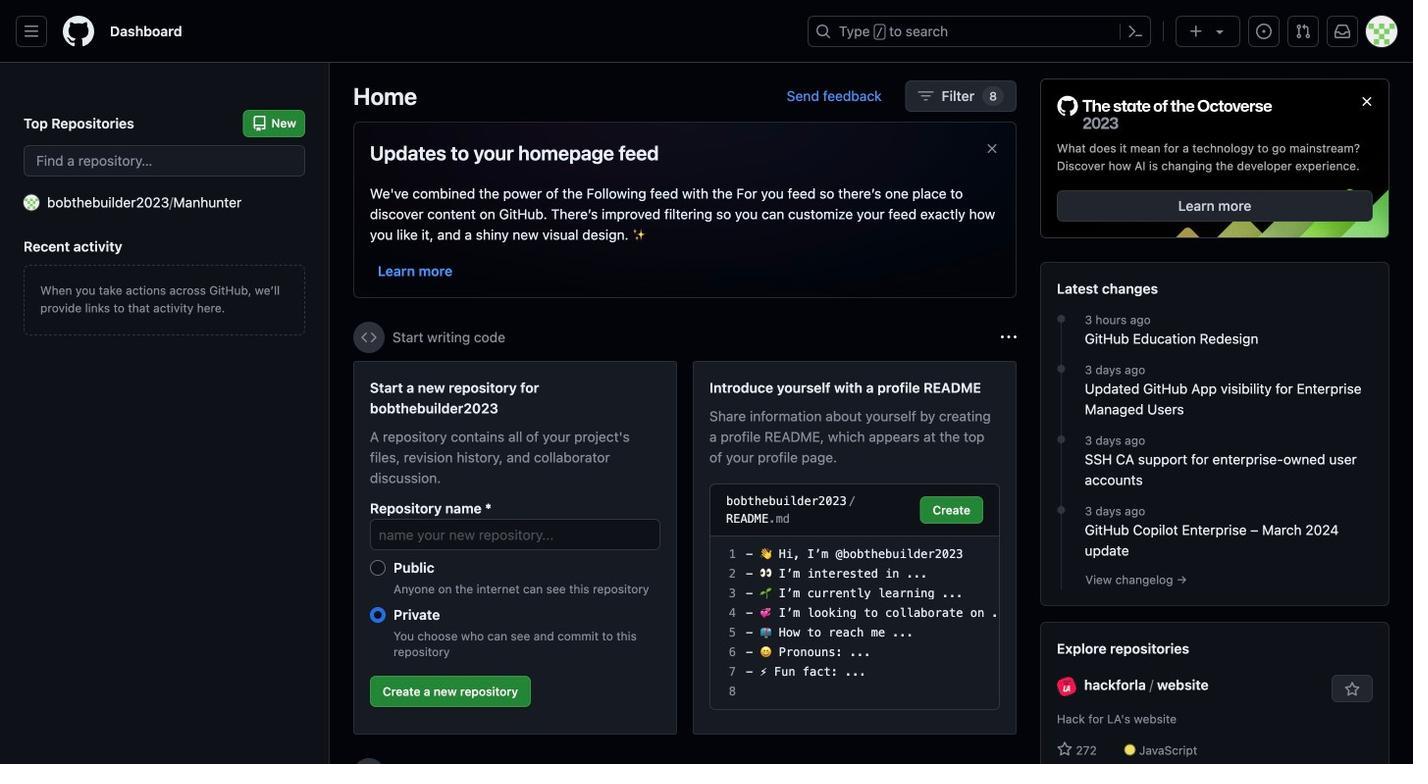 Task type: locate. For each thing, give the bounding box(es) containing it.
introduce yourself with a profile readme element
[[693, 361, 1017, 735]]

None radio
[[370, 560, 386, 576], [370, 607, 386, 623], [370, 560, 386, 576], [370, 607, 386, 623]]

2 vertical spatial dot fill image
[[1053, 503, 1069, 518]]

git pull request image
[[1295, 24, 1311, 39]]

None submit
[[920, 497, 983, 524]]

3 dot fill image from the top
[[1053, 503, 1069, 518]]

1 vertical spatial dot fill image
[[1053, 432, 1069, 448]]

x image
[[984, 141, 1000, 157]]

explore repositories navigation
[[1040, 622, 1390, 764]]

@hackforla profile image
[[1057, 677, 1077, 697]]

dot fill image
[[1053, 311, 1069, 327], [1053, 432, 1069, 448], [1053, 503, 1069, 518]]

start a new repository element
[[353, 361, 677, 735]]

notifications image
[[1335, 24, 1350, 39]]

github logo image
[[1057, 95, 1273, 132]]

1 dot fill image from the top
[[1053, 311, 1069, 327]]

issue opened image
[[1256, 24, 1272, 39]]

0 vertical spatial dot fill image
[[1053, 311, 1069, 327]]

filter image
[[918, 88, 934, 104]]



Task type: vqa. For each thing, say whether or not it's contained in the screenshot.
the rightmost triangle down icon
no



Task type: describe. For each thing, give the bounding box(es) containing it.
plus image
[[1188, 24, 1204, 39]]

none submit inside introduce yourself with a profile readme element
[[920, 497, 983, 524]]

Top Repositories search field
[[24, 145, 305, 177]]

close image
[[1359, 94, 1375, 109]]

explore element
[[1040, 79, 1390, 764]]

code image
[[361, 330, 377, 345]]

star image
[[1057, 742, 1073, 758]]

name your new repository... text field
[[370, 519, 660, 551]]

why am i seeing this? image
[[1001, 330, 1017, 345]]

2 dot fill image from the top
[[1053, 432, 1069, 448]]

Find a repository… text field
[[24, 145, 305, 177]]

triangle down image
[[1212, 24, 1228, 39]]

dot fill image
[[1053, 361, 1069, 377]]

star this repository image
[[1344, 682, 1360, 698]]

homepage image
[[63, 16, 94, 47]]

command palette image
[[1128, 24, 1143, 39]]

manhunter image
[[24, 195, 39, 210]]



